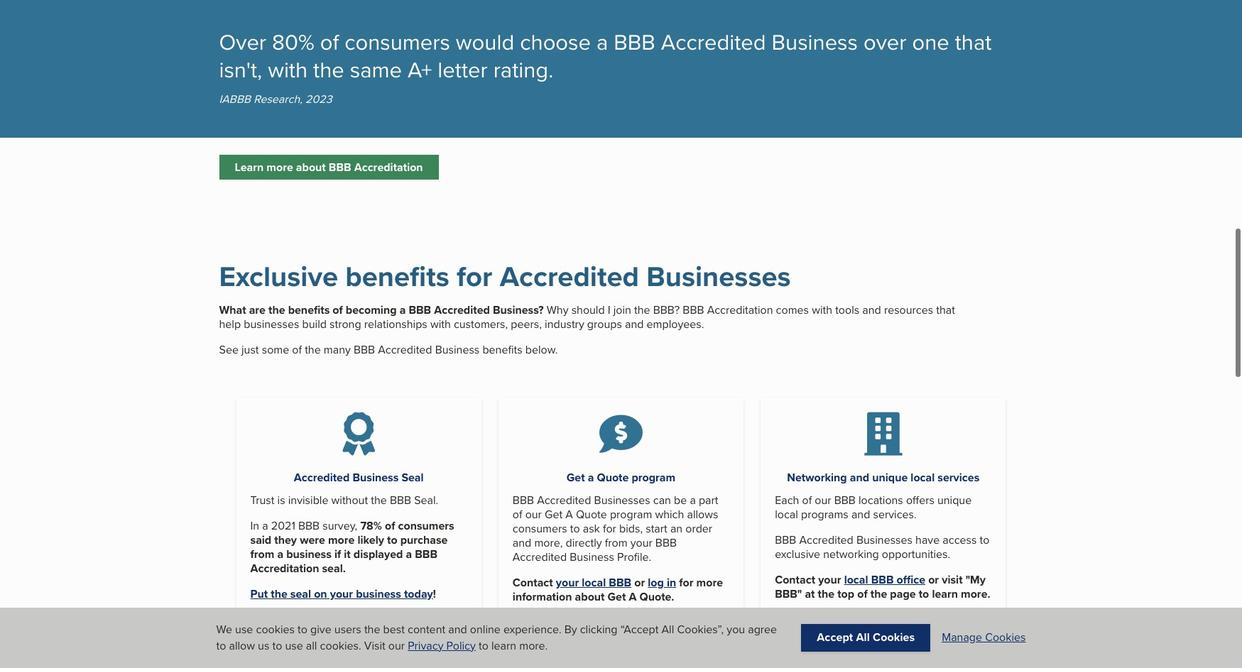 Task type: describe. For each thing, give the bounding box(es) containing it.
groups
[[587, 316, 622, 333]]

accreditation inside 78% of consumers said they were more likely to purchase from a business if it displayed a bbb accreditation seal.
[[250, 561, 319, 577]]

what are the benefits of becoming a bbb accredited business?
[[219, 302, 544, 319]]

accept all cookies
[[817, 630, 915, 646]]

why should i join the bbb? bbb accreditation comes with tools and resources that help businesses build strong relationships with customers, peers, industry groups and employees.
[[219, 302, 956, 333]]

business up without
[[353, 470, 399, 486]]

why
[[547, 302, 569, 319]]

0 vertical spatial businesses
[[647, 256, 791, 298]]

profile.
[[617, 549, 652, 566]]

at
[[805, 586, 815, 603]]

accept
[[817, 630, 853, 646]]

invisible
[[288, 493, 329, 509]]

start
[[646, 521, 668, 537]]

bbb accredited businesses have access to exclusive networking opportunities.
[[775, 532, 990, 563]]

local up offers
[[911, 470, 935, 486]]

contact your local bbb office
[[775, 572, 926, 589]]

put
[[250, 586, 268, 603]]

1 vertical spatial learn
[[492, 638, 517, 654]]

1 vertical spatial benefits
[[288, 302, 330, 319]]

business inside over 80% of consumers would choose a bbb accredited business over one that isn't, with the same a+ letter rating. iabbb research, 2023
[[772, 26, 858, 58]]

and up locations
[[850, 470, 870, 486]]

to inside "bbb accredited businesses have access to exclusive networking opportunities."
[[980, 532, 990, 549]]

learn more about bbb accreditation
[[235, 159, 423, 175]]

put the seal on your business today link
[[250, 586, 433, 603]]

rating.
[[493, 54, 554, 85]]

in
[[250, 518, 259, 535]]

of inside 78% of consumers said they were more likely to purchase from a business if it displayed a bbb accreditation seal.
[[385, 518, 395, 535]]

program inside "bbb accredited businesses can be a part of our get a quote program which allows consumers to ask for bids, start an order and more, directly from your bbb accredited business profile."
[[610, 507, 652, 523]]

allow
[[229, 638, 255, 654]]

of inside the each of our bbb locations offers unique local programs and services.
[[802, 493, 812, 509]]

consumers inside 78% of consumers said they were more likely to purchase from a business if it displayed a bbb accreditation seal.
[[398, 518, 454, 535]]

iabbb
[[219, 91, 251, 107]]

businesses can
[[594, 493, 671, 509]]

cookies
[[256, 622, 295, 638]]

local down networking
[[844, 572, 869, 589]]

contact for contact your local bbb or log in
[[513, 575, 553, 591]]

business inside 78% of consumers said they were more likely to purchase from a business if it displayed a bbb accreditation seal.
[[286, 547, 332, 563]]

a inside "bbb accredited businesses can be a part of our get a quote program which allows consumers to ask for bids, start an order and more, directly from your bbb accredited business profile."
[[566, 507, 573, 523]]

networking and unique local services
[[787, 470, 980, 486]]

the up 78%
[[371, 493, 387, 509]]

be
[[674, 493, 687, 509]]

choose
[[520, 26, 591, 58]]

or inside or visit "my bbb" at the top of the page to learn more.
[[929, 572, 939, 589]]

0 vertical spatial get
[[567, 470, 585, 486]]

your down directly
[[556, 575, 579, 591]]

more inside 78% of consumers said they were more likely to purchase from a business if it displayed a bbb accreditation seal.
[[328, 532, 355, 549]]

seal.
[[414, 493, 439, 509]]

2 horizontal spatial benefits
[[483, 342, 523, 358]]

all
[[306, 638, 317, 654]]

is
[[277, 493, 285, 509]]

log
[[648, 575, 664, 591]]

consumers inside over 80% of consumers would choose a bbb accredited business over one that isn't, with the same a+ letter rating. iabbb research, 2023
[[345, 26, 450, 58]]

and inside we use cookies to give users the best content and online experience. by clicking "accept all cookies", you agree to allow us to use all cookies. visit our
[[448, 622, 467, 638]]

services
[[938, 470, 980, 486]]

below.
[[526, 342, 558, 358]]

quote inside "bbb accredited businesses can be a part of our get a quote program which allows consumers to ask for bids, start an order and more, directly from your bbb accredited business profile."
[[576, 507, 607, 523]]

seal
[[402, 470, 424, 486]]

industry
[[545, 316, 584, 333]]

more for about
[[267, 159, 293, 175]]

business inside "bbb accredited businesses can be a part of our get a quote program which allows consumers to ask for bids, start an order and more, directly from your bbb accredited business profile."
[[570, 549, 614, 566]]

privacy
[[408, 638, 444, 654]]

some
[[262, 342, 289, 358]]

to right us
[[272, 638, 282, 654]]

0 vertical spatial program
[[632, 470, 676, 486]]

experience.
[[504, 622, 562, 638]]

we use cookies to give users the best content and online experience. by clicking "accept all cookies", you agree to allow us to use all cookies. visit our
[[216, 622, 777, 654]]

the right put
[[271, 586, 288, 603]]

about inside for more information about get a quote.
[[575, 589, 605, 606]]

should
[[572, 302, 605, 319]]

without
[[331, 493, 368, 509]]

a inside for more information about get a quote.
[[629, 589, 637, 606]]

cookies inside button
[[985, 630, 1026, 646]]

one
[[913, 26, 950, 58]]

0 horizontal spatial use
[[235, 622, 253, 638]]

quote.
[[640, 589, 675, 606]]

it
[[344, 547, 351, 563]]

2023
[[306, 91, 332, 107]]

services.
[[873, 507, 917, 523]]

clicking
[[580, 622, 618, 638]]

a inside "bbb accredited businesses can be a part of our get a quote program which allows consumers to ask for bids, start an order and more, directly from your bbb accredited business profile."
[[690, 493, 696, 509]]

they
[[274, 532, 297, 549]]

and inside the each of our bbb locations offers unique local programs and services.
[[852, 507, 871, 523]]

bbb inside 78% of consumers said they were more likely to purchase from a business if it displayed a bbb accreditation seal.
[[415, 547, 438, 563]]

isn't,
[[219, 54, 262, 85]]

bbb?
[[653, 302, 680, 319]]

visit
[[364, 638, 386, 654]]

see just some of the many bbb accredited business benefits below.
[[219, 342, 558, 358]]

what
[[219, 302, 246, 319]]

order
[[686, 521, 713, 537]]

0 horizontal spatial for
[[457, 256, 493, 298]]

strong
[[330, 316, 361, 333]]

all inside 'button'
[[856, 630, 870, 646]]

for inside for more information about get a quote.
[[679, 575, 694, 591]]

the left the 'many' on the bottom
[[305, 342, 321, 358]]

businesses inside "bbb accredited businesses have access to exclusive networking opportunities."
[[857, 532, 913, 549]]

which
[[655, 507, 684, 523]]

to inside "bbb accredited businesses can be a part of our get a quote program which allows consumers to ask for bids, start an order and more, directly from your bbb accredited business profile."
[[570, 521, 580, 537]]

your local bbb link
[[556, 575, 632, 591]]

contact your local bbb or log in
[[513, 575, 677, 591]]

offers
[[906, 493, 935, 509]]

"my
[[966, 572, 986, 589]]

for more information about get a quote.
[[513, 575, 723, 606]]

privacy policy link
[[408, 638, 476, 654]]

trust
[[250, 493, 275, 509]]

bbb inside "bbb accredited businesses have access to exclusive networking opportunities."
[[775, 532, 797, 549]]

over 80% of consumers would choose a bbb accredited business over one that isn't, with the same a+ letter rating. iabbb research, 2023
[[219, 26, 992, 107]]

likely
[[358, 532, 384, 549]]

get a quote program
[[567, 470, 676, 486]]

a+
[[408, 54, 432, 85]]

a inside over 80% of consumers would choose a bbb accredited business over one that isn't, with the same a+ letter rating. iabbb research, 2023
[[597, 26, 608, 58]]

and right the i
[[625, 316, 644, 333]]

that for resources
[[937, 302, 956, 319]]

your inside "bbb accredited businesses can be a part of our get a quote program which allows consumers to ask for bids, start an order and more, directly from your bbb accredited business profile."
[[631, 535, 653, 552]]

your right 'at'
[[819, 572, 842, 589]]

manage cookies button
[[942, 630, 1026, 646]]

exclusive
[[775, 547, 821, 563]]

business down customers, in the top left of the page
[[435, 342, 480, 358]]

more. inside or visit "my bbb" at the top of the page to learn more.
[[961, 586, 991, 603]]

or visit "my bbb" at the top of the page to learn more.
[[775, 572, 991, 603]]

our inside "bbb accredited businesses can be a part of our get a quote program which allows consumers to ask for bids, start an order and more, directly from your bbb accredited business profile."
[[525, 507, 542, 523]]

you
[[727, 622, 745, 638]]

1 horizontal spatial accreditation
[[354, 159, 423, 175]]

over
[[219, 26, 266, 58]]

0 vertical spatial benefits
[[345, 256, 450, 298]]



Task type: vqa. For each thing, say whether or not it's contained in the screenshot.
The And in We use cookies to give users the best content and online experience. By clicking "Accept All Cookies", you agree to allow us to use all cookies. Visit our
yes



Task type: locate. For each thing, give the bounding box(es) containing it.
all
[[662, 622, 674, 638], [856, 630, 870, 646]]

top
[[838, 586, 855, 603]]

0 vertical spatial learn
[[932, 586, 958, 603]]

all right accept
[[856, 630, 870, 646]]

a right becoming
[[400, 302, 406, 319]]

and left more,
[[513, 535, 532, 552]]

page to
[[890, 586, 929, 603]]

of inside "bbb accredited businesses can be a part of our get a quote program which allows consumers to ask for bids, start an order and more, directly from your bbb accredited business profile."
[[513, 507, 523, 523]]

accredited inside "bbb accredited businesses have access to exclusive networking opportunities."
[[800, 532, 854, 549]]

seal
[[290, 586, 311, 603]]

1 horizontal spatial or
[[929, 572, 939, 589]]

with inside over 80% of consumers would choose a bbb accredited business over one that isn't, with the same a+ letter rating. iabbb research, 2023
[[268, 54, 308, 85]]

have
[[916, 532, 940, 549]]

0 vertical spatial unique
[[873, 470, 908, 486]]

1 vertical spatial a
[[629, 589, 637, 606]]

0 vertical spatial for
[[457, 256, 493, 298]]

to left 'allow'
[[216, 638, 226, 654]]

a right choose
[[597, 26, 608, 58]]

contact for contact your local bbb office
[[775, 572, 816, 589]]

are
[[249, 302, 266, 319]]

business up your local bbb "link"
[[570, 549, 614, 566]]

of inside over 80% of consumers would choose a bbb accredited business over one that isn't, with the same a+ letter rating. iabbb research, 2023
[[320, 26, 339, 58]]

0 horizontal spatial accreditation
[[250, 561, 319, 577]]

our right visit
[[388, 638, 405, 654]]

1 horizontal spatial all
[[856, 630, 870, 646]]

trust is invisible without the bbb seal.
[[250, 493, 439, 509]]

the up 2023
[[313, 54, 344, 85]]

contact down more,
[[513, 575, 553, 591]]

allows
[[687, 507, 719, 523]]

0 horizontal spatial unique
[[873, 470, 908, 486]]

programs
[[801, 507, 849, 523]]

get up clicking
[[608, 589, 626, 606]]

visit
[[942, 572, 963, 589]]

our up more,
[[525, 507, 542, 523]]

of
[[320, 26, 339, 58], [333, 302, 343, 319], [292, 342, 302, 358], [802, 493, 812, 509], [513, 507, 523, 523], [385, 518, 395, 535], [858, 586, 868, 603]]

0 horizontal spatial businesses
[[647, 256, 791, 298]]

1 vertical spatial accreditation
[[250, 561, 319, 577]]

get up ask
[[567, 470, 585, 486]]

0 horizontal spatial contact
[[513, 575, 553, 591]]

accredited
[[661, 26, 766, 58], [500, 256, 639, 298], [434, 302, 490, 319], [378, 342, 432, 358], [294, 470, 350, 486], [537, 493, 591, 509], [800, 532, 854, 549], [513, 549, 567, 566]]

accept all cookies button
[[802, 625, 931, 652]]

with up research,
[[268, 54, 308, 85]]

bbb accredited businesses can be a part of our get a quote program which allows consumers to ask for bids, start an order and more, directly from your bbb accredited business profile.
[[513, 493, 719, 566]]

1 horizontal spatial benefits
[[345, 256, 450, 298]]

learn right policy
[[492, 638, 517, 654]]

to left give
[[298, 622, 308, 638]]

all right "accept
[[662, 622, 674, 638]]

1 vertical spatial quote
[[576, 507, 607, 523]]

more. left 'by'
[[519, 638, 548, 654]]

unique inside the each of our bbb locations offers unique local programs and services.
[[938, 493, 972, 509]]

to right access
[[980, 532, 990, 549]]

see
[[219, 342, 239, 358]]

2 horizontal spatial with
[[812, 302, 833, 319]]

learn inside or visit "my bbb" at the top of the page to learn more.
[[932, 586, 958, 603]]

2 vertical spatial benefits
[[483, 342, 523, 358]]

relationships
[[364, 316, 428, 333]]

1 horizontal spatial cookies
[[985, 630, 1026, 646]]

the inside we use cookies to give users the best content and online experience. by clicking "accept all cookies", you agree to allow us to use all cookies. visit our
[[364, 622, 380, 638]]

and left services.
[[852, 507, 871, 523]]

or left visit
[[929, 572, 939, 589]]

more,
[[535, 535, 563, 552]]

a right "be"
[[690, 493, 696, 509]]

customers,
[[454, 316, 508, 333]]

about
[[296, 159, 326, 175], [575, 589, 605, 606]]

bbb"
[[775, 586, 802, 603]]

1 vertical spatial get
[[545, 507, 563, 523]]

1 horizontal spatial use
[[285, 638, 303, 654]]

privacy policy to learn more.
[[408, 638, 548, 654]]

1 vertical spatial more
[[328, 532, 355, 549]]

unique up locations
[[873, 470, 908, 486]]

get inside "bbb accredited businesses can be a part of our get a quote program which allows consumers to ask for bids, start an order and more, directly from your bbb accredited business profile."
[[545, 507, 563, 523]]

more right learn
[[267, 159, 293, 175]]

your left an
[[631, 535, 653, 552]]

0 horizontal spatial learn
[[492, 638, 517, 654]]

0 horizontal spatial get
[[545, 507, 563, 523]]

the right 'at'
[[818, 586, 835, 603]]

2 horizontal spatial get
[[608, 589, 626, 606]]

contact down exclusive
[[775, 572, 816, 589]]

that right "one"
[[955, 26, 992, 58]]

program up businesses can
[[632, 470, 676, 486]]

employees.
[[647, 316, 704, 333]]

that inside over 80% of consumers would choose a bbb accredited business over one that isn't, with the same a+ letter rating. iabbb research, 2023
[[955, 26, 992, 58]]

your right on at bottom left
[[330, 586, 353, 603]]

that right resources
[[937, 302, 956, 319]]

2 vertical spatial more
[[697, 575, 723, 591]]

from inside 78% of consumers said they were more likely to purchase from a business if it displayed a bbb accreditation seal.
[[250, 547, 274, 563]]

purchase
[[400, 532, 448, 549]]

cookies right the manage
[[985, 630, 1026, 646]]

more right the were
[[328, 532, 355, 549]]

1 vertical spatial about
[[575, 589, 605, 606]]

to right policy
[[479, 638, 489, 654]]

us
[[258, 638, 270, 654]]

cookies inside 'button'
[[873, 630, 915, 646]]

2 horizontal spatial more
[[697, 575, 723, 591]]

bids,
[[619, 521, 643, 537]]

over
[[864, 26, 907, 58]]

consumers inside "bbb accredited businesses can be a part of our get a quote program which allows consumers to ask for bids, start an order and more, directly from your bbb accredited business profile."
[[513, 521, 567, 537]]

1 vertical spatial program
[[610, 507, 652, 523]]

0 horizontal spatial cookies
[[873, 630, 915, 646]]

or left log
[[635, 575, 645, 591]]

exclusive benefits for accredited businesses
[[219, 256, 791, 298]]

2 vertical spatial for
[[679, 575, 694, 591]]

learn
[[932, 586, 958, 603], [492, 638, 517, 654]]

1 horizontal spatial more.
[[961, 586, 991, 603]]

for inside "bbb accredited businesses can be a part of our get a quote program which allows consumers to ask for bids, start an order and more, directly from your bbb accredited business profile."
[[603, 521, 617, 537]]

local down directly
[[582, 575, 606, 591]]

0 horizontal spatial all
[[662, 622, 674, 638]]

learn
[[235, 159, 264, 175]]

business up "best"
[[356, 586, 401, 603]]

quote up businesses can
[[597, 470, 629, 486]]

were
[[300, 532, 325, 549]]

80%
[[272, 26, 314, 58]]

0 horizontal spatial about
[[296, 159, 326, 175]]

our inside the each of our bbb locations offers unique local programs and services.
[[815, 493, 832, 509]]

today
[[404, 586, 433, 603]]

benefits up 'what are the benefits of becoming a bbb accredited business?'
[[345, 256, 450, 298]]

local bbb office link
[[844, 572, 926, 589]]

local left programs
[[775, 507, 798, 523]]

get inside for more information about get a quote.
[[608, 589, 626, 606]]

our down networking
[[815, 493, 832, 509]]

use right we
[[235, 622, 253, 638]]

manage cookies
[[942, 630, 1026, 646]]

all inside we use cookies to give users the best content and online experience. by clicking "accept all cookies", you agree to allow us to use all cookies. visit our
[[662, 622, 674, 638]]

bbb inside the "why should i join the bbb? bbb accreditation comes with tools and resources that help businesses build strong relationships with customers, peers, industry groups and employees."
[[683, 302, 704, 319]]

from left they
[[250, 547, 274, 563]]

an
[[671, 521, 683, 537]]

opportunities.
[[882, 547, 951, 563]]

our
[[815, 493, 832, 509], [525, 507, 542, 523], [388, 638, 405, 654]]

1 vertical spatial that
[[937, 302, 956, 319]]

a right displayed
[[406, 547, 412, 563]]

in
[[667, 575, 677, 591]]

1 horizontal spatial about
[[575, 589, 605, 606]]

benefits down exclusive at left top
[[288, 302, 330, 319]]

1 horizontal spatial businesses
[[857, 532, 913, 549]]

use left all on the left bottom of the page
[[285, 638, 303, 654]]

the inside the "why should i join the bbb? bbb accreditation comes with tools and resources that help businesses build strong relationships with customers, peers, industry groups and employees."
[[634, 302, 650, 319]]

businesses up accreditation comes
[[647, 256, 791, 298]]

directly
[[566, 535, 602, 552]]

accredited business seal link
[[294, 470, 424, 486]]

and left online
[[448, 622, 467, 638]]

1 horizontal spatial business
[[356, 586, 401, 603]]

1 horizontal spatial for
[[603, 521, 617, 537]]

1 horizontal spatial contact
[[775, 572, 816, 589]]

more. up manage cookies
[[961, 586, 991, 603]]

0 horizontal spatial a
[[566, 507, 573, 523]]

business left the over
[[772, 26, 858, 58]]

each of our bbb locations offers unique local programs and services.
[[775, 493, 972, 523]]

more right the in
[[697, 575, 723, 591]]

with
[[268, 54, 308, 85], [812, 302, 833, 319], [430, 316, 451, 333]]

a left ask
[[566, 507, 573, 523]]

more inside for more information about get a quote.
[[697, 575, 723, 591]]

with left customers, in the top left of the page
[[430, 316, 451, 333]]

1 horizontal spatial our
[[525, 507, 542, 523]]

business down in a 2021 bbb survey,
[[286, 547, 332, 563]]

1 horizontal spatial from
[[605, 535, 628, 552]]

1 vertical spatial more.
[[519, 638, 548, 654]]

1 vertical spatial businesses
[[857, 532, 913, 549]]

unique down services
[[938, 493, 972, 509]]

1 vertical spatial unique
[[938, 493, 972, 509]]

1 cookies from the left
[[873, 630, 915, 646]]

0 horizontal spatial with
[[268, 54, 308, 85]]

best
[[383, 622, 405, 638]]

a
[[597, 26, 608, 58], [400, 302, 406, 319], [588, 470, 594, 486], [690, 493, 696, 509], [262, 518, 268, 535], [277, 547, 284, 563], [406, 547, 412, 563]]

a right said
[[277, 547, 284, 563]]

benefits down customers, in the top left of the page
[[483, 342, 523, 358]]

by
[[565, 622, 577, 638]]

give
[[310, 622, 332, 638]]

0 vertical spatial accreditation
[[354, 159, 423, 175]]

learn more about bbb accreditation link
[[219, 155, 439, 180]]

0 horizontal spatial benefits
[[288, 302, 330, 319]]

put the seal on your business today !
[[250, 586, 436, 603]]

business?
[[493, 302, 544, 319]]

about inside learn more about bbb accreditation link
[[296, 159, 326, 175]]

2 vertical spatial get
[[608, 589, 626, 606]]

local
[[911, 470, 935, 486], [775, 507, 798, 523], [844, 572, 869, 589], [582, 575, 606, 591]]

said
[[250, 532, 272, 549]]

our inside we use cookies to give users the best content and online experience. by clicking "accept all cookies", you agree to allow us to use all cookies. visit our
[[388, 638, 405, 654]]

the left "best"
[[364, 622, 380, 638]]

cookies down 'page to'
[[873, 630, 915, 646]]

1 horizontal spatial get
[[567, 470, 585, 486]]

1 vertical spatial for
[[603, 521, 617, 537]]

1 horizontal spatial a
[[629, 589, 637, 606]]

if
[[335, 547, 341, 563]]

0 vertical spatial business
[[286, 547, 332, 563]]

a left quote.
[[629, 589, 637, 606]]

businesses down services.
[[857, 532, 913, 549]]

1 vertical spatial business
[[356, 586, 401, 603]]

more for information
[[697, 575, 723, 591]]

the inside over 80% of consumers would choose a bbb accredited business over one that isn't, with the same a+ letter rating. iabbb research, 2023
[[313, 54, 344, 85]]

get
[[567, 470, 585, 486], [545, 507, 563, 523], [608, 589, 626, 606]]

0 horizontal spatial business
[[286, 547, 332, 563]]

more
[[267, 159, 293, 175], [328, 532, 355, 549], [697, 575, 723, 591]]

0 vertical spatial more
[[267, 159, 293, 175]]

0 vertical spatial quote
[[597, 470, 629, 486]]

to right likely
[[387, 532, 398, 549]]

1 horizontal spatial more
[[328, 532, 355, 549]]

local inside the each of our bbb locations offers unique local programs and services.
[[775, 507, 798, 523]]

about right learn
[[296, 159, 326, 175]]

log in link
[[648, 575, 677, 591]]

0 horizontal spatial our
[[388, 638, 405, 654]]

that for one
[[955, 26, 992, 58]]

0 vertical spatial a
[[566, 507, 573, 523]]

for right ask
[[603, 521, 617, 537]]

same
[[350, 54, 402, 85]]

a up ask
[[588, 470, 594, 486]]

business
[[772, 26, 858, 58], [435, 342, 480, 358], [353, 470, 399, 486], [570, 549, 614, 566]]

with left tools on the right top of the page
[[812, 302, 833, 319]]

0 horizontal spatial more.
[[519, 638, 548, 654]]

0 vertical spatial that
[[955, 26, 992, 58]]

business
[[286, 547, 332, 563], [356, 586, 401, 603]]

a right in
[[262, 518, 268, 535]]

0 horizontal spatial from
[[250, 547, 274, 563]]

we
[[216, 622, 232, 638]]

1 horizontal spatial with
[[430, 316, 451, 333]]

accredited business seal
[[294, 470, 424, 486]]

get up more,
[[545, 507, 563, 523]]

that
[[955, 26, 992, 58], [937, 302, 956, 319]]

networking
[[824, 547, 879, 563]]

and right tools on the right top of the page
[[863, 302, 881, 319]]

the right 'are'
[[269, 302, 285, 319]]

1 horizontal spatial learn
[[932, 586, 958, 603]]

letter
[[438, 54, 488, 85]]

about up clicking
[[575, 589, 605, 606]]

and inside "bbb accredited businesses can be a part of our get a quote program which allows consumers to ask for bids, start an order and more, directly from your bbb accredited business profile."
[[513, 535, 532, 552]]

that inside the "why should i join the bbb? bbb accreditation comes with tools and resources that help businesses build strong relationships with customers, peers, industry groups and employees."
[[937, 302, 956, 319]]

2 horizontal spatial our
[[815, 493, 832, 509]]

the right join at top
[[634, 302, 650, 319]]

from inside "bbb accredited businesses can be a part of our get a quote program which allows consumers to ask for bids, start an order and more, directly from your bbb accredited business profile."
[[605, 535, 628, 552]]

bbb inside the each of our bbb locations offers unique local programs and services.
[[835, 493, 856, 509]]

program down get a quote program link
[[610, 507, 652, 523]]

0 horizontal spatial or
[[635, 575, 645, 591]]

from right ask
[[605, 535, 628, 552]]

a
[[566, 507, 573, 523], [629, 589, 637, 606]]

learn left the "my
[[932, 586, 958, 603]]

for right the in
[[679, 575, 694, 591]]

the left 'page to'
[[871, 586, 888, 603]]

0 vertical spatial about
[[296, 159, 326, 175]]

78%
[[360, 518, 382, 535]]

"accept
[[621, 622, 659, 638]]

2 cookies from the left
[[985, 630, 1026, 646]]

the
[[313, 54, 344, 85], [269, 302, 285, 319], [634, 302, 650, 319], [305, 342, 321, 358], [371, 493, 387, 509], [271, 586, 288, 603], [818, 586, 835, 603], [871, 586, 888, 603], [364, 622, 380, 638]]

of inside or visit "my bbb" at the top of the page to learn more.
[[858, 586, 868, 603]]

research,
[[254, 91, 303, 107]]

1 horizontal spatial unique
[[938, 493, 972, 509]]

online
[[470, 622, 501, 638]]

0 vertical spatial more.
[[961, 586, 991, 603]]

accredited inside over 80% of consumers would choose a bbb accredited business over one that isn't, with the same a+ letter rating. iabbb research, 2023
[[661, 26, 766, 58]]

to inside 78% of consumers said they were more likely to purchase from a business if it displayed a bbb accreditation seal.
[[387, 532, 398, 549]]

78% of consumers said they were more likely to purchase from a business if it displayed a bbb accreditation seal.
[[250, 518, 454, 577]]

in a 2021 bbb survey,
[[250, 518, 360, 535]]

to left ask
[[570, 521, 580, 537]]

bbb inside over 80% of consumers would choose a bbb accredited business over one that isn't, with the same a+ letter rating. iabbb research, 2023
[[614, 26, 656, 58]]

ask
[[583, 521, 600, 537]]

2 horizontal spatial for
[[679, 575, 694, 591]]

quote up directly
[[576, 507, 607, 523]]

for up customers, in the top left of the page
[[457, 256, 493, 298]]

0 horizontal spatial more
[[267, 159, 293, 175]]



